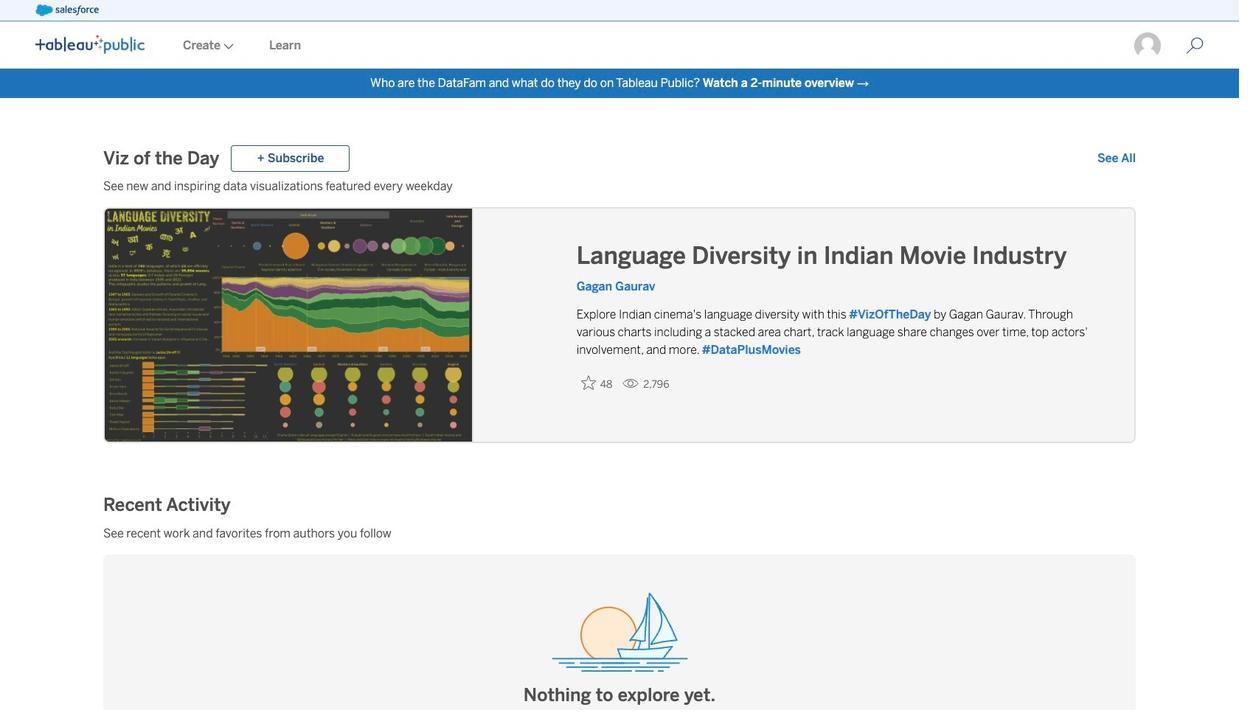 Task type: describe. For each thing, give the bounding box(es) containing it.
see all viz of the day element
[[1098, 150, 1136, 167]]

see recent work and favorites from authors you follow element
[[103, 525, 1136, 543]]

viz of the day heading
[[103, 147, 219, 170]]

recent activity heading
[[103, 493, 231, 517]]

christina.overa image
[[1133, 31, 1163, 60]]



Task type: locate. For each thing, give the bounding box(es) containing it.
see new and inspiring data visualizations featured every weekday element
[[103, 178, 1136, 195]]

create image
[[221, 44, 234, 49]]

go to search image
[[1168, 37, 1222, 55]]

tableau public viz of the day image
[[105, 209, 474, 445]]

add favorite image
[[581, 375, 596, 390]]

Add Favorite button
[[577, 371, 617, 395]]

logo image
[[35, 35, 145, 54]]

salesforce logo image
[[35, 4, 99, 16]]



Task type: vqa. For each thing, say whether or not it's contained in the screenshot.
Make A Copy image
no



